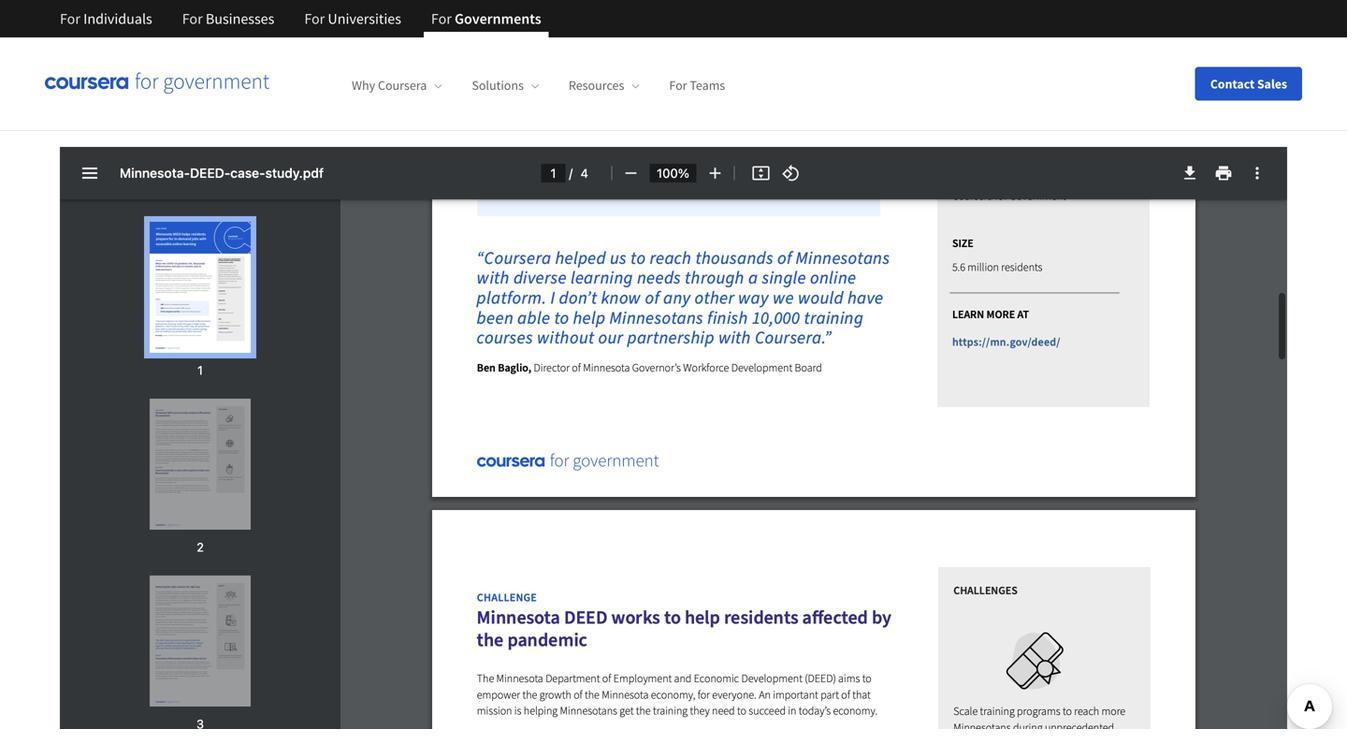 Task type: vqa. For each thing, say whether or not it's contained in the screenshot.
For Universities
yes



Task type: describe. For each thing, give the bounding box(es) containing it.
why coursera
[[352, 77, 427, 94]]

coursera for government image
[[45, 73, 270, 95]]

resources
[[569, 77, 625, 94]]

governments
[[455, 9, 542, 28]]

for for businesses
[[182, 9, 203, 28]]

individuals
[[83, 9, 152, 28]]

for universities
[[304, 9, 401, 28]]

sales
[[1258, 75, 1288, 92]]

universities
[[328, 9, 401, 28]]

for left teams
[[669, 77, 687, 94]]

solutions
[[472, 77, 524, 94]]

resources link
[[569, 77, 640, 94]]

for for governments
[[431, 9, 452, 28]]

contact sales
[[1211, 75, 1288, 92]]

solutions link
[[472, 77, 539, 94]]

for teams link
[[669, 77, 725, 94]]

contact sales button
[[1196, 67, 1303, 101]]



Task type: locate. For each thing, give the bounding box(es) containing it.
for teams
[[669, 77, 725, 94]]

why
[[352, 77, 375, 94]]

banner navigation
[[45, 0, 557, 37]]

for
[[60, 9, 80, 28], [182, 9, 203, 28], [304, 9, 325, 28], [431, 9, 452, 28], [669, 77, 687, 94]]

contact
[[1211, 75, 1255, 92]]

for for individuals
[[60, 9, 80, 28]]

coursera
[[378, 77, 427, 94]]

for left the "governments" at the left top of page
[[431, 9, 452, 28]]

for individuals
[[60, 9, 152, 28]]

businesses
[[206, 9, 275, 28]]

for left universities
[[304, 9, 325, 28]]

for left businesses
[[182, 9, 203, 28]]

why coursera link
[[352, 77, 442, 94]]

teams
[[690, 77, 725, 94]]

for for universities
[[304, 9, 325, 28]]

for left the individuals
[[60, 9, 80, 28]]

for governments
[[431, 9, 542, 28]]

for businesses
[[182, 9, 275, 28]]



